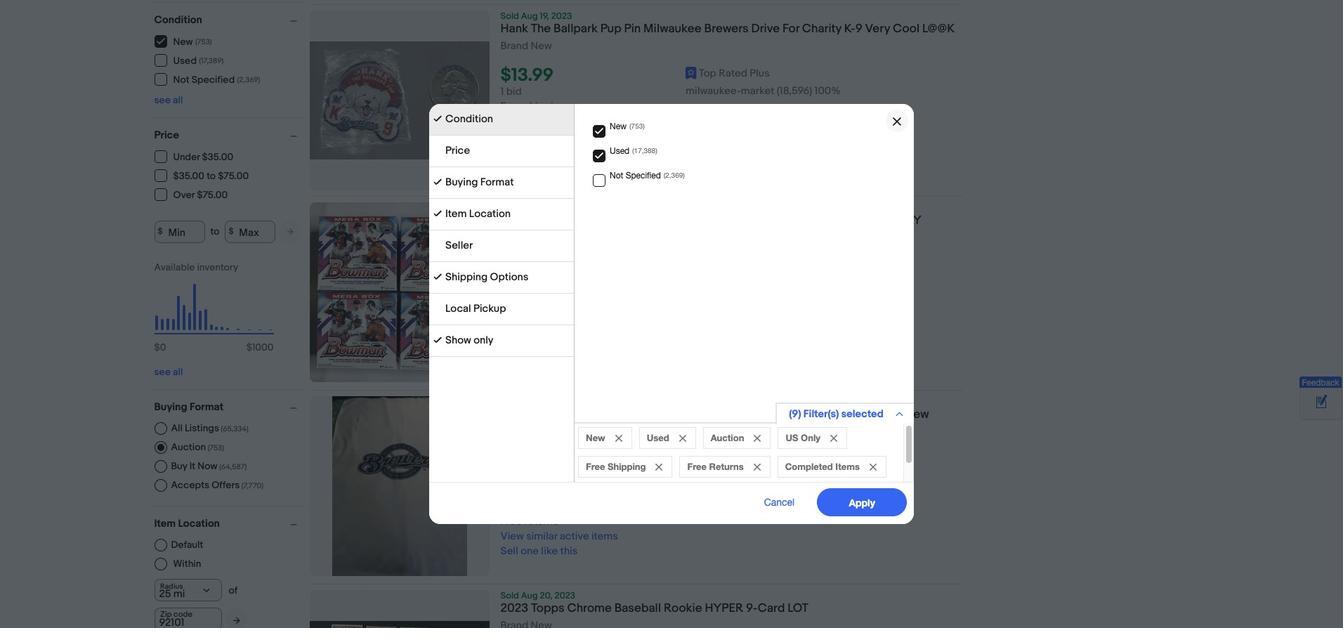 Task type: describe. For each thing, give the bounding box(es) containing it.
$35.00 to $75.00
[[173, 170, 249, 182]]

blanket
[[675, 408, 716, 422]]

0 vertical spatial (753)
[[195, 37, 212, 46]]

similar inside free shipping free returns view similar active items sell one like this
[[527, 336, 558, 349]]

remove filter - condition - used image
[[679, 435, 686, 442]]

promo
[[609, 408, 645, 422]]

free down pickup
[[501, 321, 522, 335]]

offers
[[212, 479, 240, 491]]

now
[[198, 460, 218, 472]]

show
[[446, 334, 471, 347]]

used (17,388)
[[610, 146, 658, 156]]

under $35.00 link
[[154, 150, 234, 163]]

free shipping free returns view similar active items sell one like this
[[501, 307, 618, 364]]

view similar active items sell one like this
[[501, 129, 618, 158]]

$35.00 to $75.00 link
[[154, 169, 250, 182]]

0 horizontal spatial new (753)
[[173, 36, 212, 48]]

39"
[[771, 408, 789, 422]]

0
[[160, 341, 166, 353]]

0 vertical spatial not
[[173, 74, 190, 86]]

see all button for condition
[[154, 94, 183, 106]]

one inside free returns view similar active items sell one like this
[[521, 545, 539, 558]]

shipping inside free shipping free returns view similar active items sell one like this
[[525, 307, 566, 320]]

view inside view similar active items sell one like this
[[501, 129, 524, 143]]

brewers inside milwaukee brewers promo sga blanket big huge 39" x 56" baseball brand new l@@k !
[[562, 408, 606, 422]]

milwaukee-market (18,596) 100%
[[686, 485, 841, 499]]

market for milwaukee-market (18,596) 100% free shipping
[[741, 84, 775, 98]]

(four)
[[552, 214, 590, 228]]

topps
[[531, 602, 565, 616]]

apply button
[[818, 488, 907, 517]]

us
[[786, 432, 799, 443]]

dialog containing condition
[[0, 0, 1344, 628]]

cancel button
[[749, 488, 811, 517]]

graph of available inventory between $0 and $1000+ image
[[154, 261, 274, 360]]

over $75.00
[[173, 189, 228, 201]]

plus for $13.99
[[750, 67, 770, 80]]

new left the remove filter - condition - new image
[[586, 432, 606, 443]]

buying format for buying format tab
[[446, 176, 514, 189]]

factory
[[869, 214, 922, 228]]

remove filter - show only - completed items image
[[870, 464, 877, 471]]

similar inside free returns view similar active items sell one like this
[[527, 530, 558, 544]]

like inside view similar active items sell one like this
[[541, 144, 558, 158]]

1 horizontal spatial price
[[446, 144, 470, 157]]

completed items
[[786, 461, 860, 472]]

0 vertical spatial not specified (2,369)
[[173, 74, 260, 86]]

milwaukee brewers promo sga blanket big huge 39" x 56" baseball brand new l@@k ! image
[[332, 397, 467, 576]]

x
[[792, 408, 798, 422]]

hyper
[[705, 602, 744, 616]]

inventory
[[197, 261, 238, 273]]

over $75.00 link
[[154, 188, 229, 201]]

active inside view similar active items sell one like this
[[560, 129, 589, 143]]

$79.99
[[501, 271, 556, 293]]

20,
[[540, 591, 553, 602]]

brand inside "sold  aug 19, 2023 hank the ballpark pup pin milwaukee brewers drive for charity k-9 very cool l@@k brand new"
[[501, 39, 529, 53]]

tab list containing condition
[[429, 104, 574, 357]]

aug inside sold  aug 20, 2023 2023 topps chrome baseball rookie hyper 9-card lot
[[521, 591, 538, 602]]

milwaukee brewers promo sga blanket big huge 39" x 56" baseball brand new l@@k ! heading
[[501, 408, 930, 437]]

feedback
[[1303, 378, 1340, 388]]

cool
[[893, 22, 920, 36]]

1 horizontal spatial not
[[610, 171, 624, 181]]

shipping inside milwaukee-market (18,596) 100% free shipping
[[525, 100, 566, 113]]

under
[[173, 151, 200, 163]]

it
[[190, 460, 196, 472]]

1 vertical spatial $35.00
[[173, 170, 205, 182]]

condition button
[[154, 13, 303, 26]]

seller
[[446, 239, 473, 252]]

format for buying format dropdown button
[[190, 400, 224, 414]]

huge
[[739, 408, 768, 422]]

pup
[[601, 22, 622, 36]]

(9) filter(s) selected
[[789, 408, 884, 421]]

0 horizontal spatial price
[[154, 128, 179, 142]]

2023 topps chrome baseball rookie hyper 9-card lot heading
[[501, 602, 809, 616]]

(7,770)
[[242, 481, 264, 490]]

remove filter - show only - free returns image
[[754, 464, 761, 471]]

show only tab
[[429, 325, 574, 357]]

$ 0
[[154, 341, 166, 353]]

l@@k inside milwaukee brewers promo sga blanket big huge 39" x 56" baseball brand new l@@k !
[[501, 423, 533, 437]]

milwaukee inside "sold  aug 19, 2023 hank the ballpark pup pin milwaukee brewers drive for charity k-9 very cool l@@k brand new"
[[644, 22, 702, 36]]

0 vertical spatial $35.00
[[202, 151, 233, 163]]

only
[[474, 334, 494, 347]]

filter(s)
[[804, 408, 839, 421]]

default link
[[154, 539, 203, 551]]

milwaukee-market (18,596) 100% free shipping
[[501, 84, 841, 113]]

price button
[[154, 128, 303, 142]]

view inside free shipping free returns view similar active items sell one like this
[[501, 336, 524, 349]]

sealed
[[501, 228, 544, 242]]

view inside free returns view similar active items sell one like this
[[501, 530, 524, 544]]

free for free returns view similar active items sell one like this
[[501, 515, 522, 529]]

the
[[531, 22, 551, 36]]

baseball for trading
[[670, 214, 717, 228]]

similar inside view similar active items sell one like this
[[527, 129, 558, 143]]

like inside free returns view similar active items sell one like this
[[541, 545, 558, 558]]

all listings (65,334)
[[171, 422, 249, 434]]

specified inside dialog
[[626, 171, 661, 181]]

lot of 4 (four) 2021 bowman baseball trading cards mega boxes factory sealed link
[[501, 214, 964, 247]]

filter applied image for show only
[[434, 336, 442, 344]]

hank
[[501, 22, 529, 36]]

milwaukee brewers promo sga blanket big huge 39" x 56" baseball brand new l@@k !
[[501, 408, 930, 437]]

0 vertical spatial (2,369)
[[237, 75, 260, 84]]

sell inside free shipping free returns view similar active items sell one like this
[[501, 351, 519, 364]]

sell inside view similar active items sell one like this
[[501, 144, 519, 158]]

3 view similar active items link from the top
[[501, 530, 618, 544]]

active inside free shipping free returns view similar active items sell one like this
[[560, 336, 589, 349]]

for
[[783, 22, 800, 36]]

buying format tab
[[429, 167, 574, 199]]

hank the ballpark pup pin milwaukee brewers drive for charity k-9 very cool l@@k heading
[[501, 22, 955, 36]]

new up 'used (17,389)'
[[173, 36, 193, 48]]

plus for $9.79
[[750, 468, 770, 481]]

ballpark
[[554, 22, 598, 36]]

sold for $79.99
[[501, 202, 519, 214]]

1 horizontal spatial new (753)
[[610, 122, 645, 131]]

item location for item location dropdown button
[[154, 517, 220, 530]]

completed
[[786, 461, 833, 472]]

shipping inside tab
[[446, 271, 488, 284]]

2023 topps chrome baseball rookie hyper 9-card lot link
[[501, 602, 964, 620]]

returns
[[710, 461, 744, 472]]

100% for milwaukee-market (18,596) 100%
[[815, 485, 841, 499]]

pickup
[[474, 302, 506, 316]]

9-
[[746, 602, 758, 616]]

us only
[[786, 432, 821, 443]]

all for condition
[[173, 94, 183, 106]]

mega
[[799, 214, 830, 228]]

56"
[[801, 408, 819, 422]]

buy
[[171, 460, 187, 472]]

1 horizontal spatial (2,369)
[[664, 171, 685, 179]]

$9.79
[[501, 466, 546, 487]]

pin
[[624, 22, 641, 36]]

condition tab
[[429, 104, 574, 136]]

2021
[[593, 214, 618, 228]]

 (65,334) Items text field
[[219, 424, 249, 433]]

1 for $13.99
[[501, 85, 504, 99]]

(17,389)
[[199, 56, 224, 65]]

bowman
[[621, 214, 667, 228]]

sell inside free returns view similar active items sell one like this
[[501, 545, 519, 558]]

used (17,389)
[[173, 55, 224, 67]]

baseball for brand
[[821, 408, 868, 422]]

1 vertical spatial not specified (2,369)
[[610, 171, 685, 181]]

filter applied image for shipping options
[[434, 273, 442, 281]]

this inside free shipping free returns view similar active items sell one like this
[[561, 351, 578, 364]]

 (753) Items text field
[[206, 443, 224, 452]]

lot inside sold  aug 20, 2023 2023 topps chrome baseball rookie hyper 9-card lot
[[788, 602, 809, 616]]

1 horizontal spatial shipping
[[608, 461, 646, 472]]

bid for $79.99
[[507, 292, 522, 305]]

(753) inside dialog
[[630, 122, 645, 130]]

listings
[[185, 422, 219, 434]]

one inside view similar active items sell one like this
[[521, 144, 539, 158]]

0 vertical spatial specified
[[192, 74, 235, 86]]

used for used
[[647, 432, 670, 443]]

filter applied image for condition
[[434, 115, 442, 123]]

19, for $13.99
[[540, 11, 549, 22]]

see all for price
[[154, 366, 183, 378]]

lot inside "sold  aug 19, 2023 lot of 4 (four) 2021 bowman baseball trading cards mega boxes factory sealed"
[[501, 214, 521, 228]]

1 view similar active items link from the top
[[501, 129, 618, 143]]

auction (753)
[[171, 441, 224, 453]]

new inside milwaukee brewers promo sga blanket big huge 39" x 56" baseball brand new l@@k !
[[905, 408, 930, 422]]

bid for $13.99
[[507, 85, 522, 99]]

only
[[801, 432, 821, 443]]

location for 'item location' tab on the top left
[[469, 207, 511, 221]]



Task type: vqa. For each thing, say whether or not it's contained in the screenshot.
top SELL
yes



Task type: locate. For each thing, give the bounding box(es) containing it.
market
[[741, 84, 775, 98], [741, 485, 775, 499]]

1 vertical spatial to
[[211, 226, 220, 238]]

buying for buying format tab
[[446, 176, 478, 189]]

see all button for price
[[154, 366, 183, 378]]

price up under
[[154, 128, 179, 142]]

1 vertical spatial shipping
[[525, 307, 566, 320]]

default
[[171, 539, 203, 551]]

aug inside "sold  aug 19, 2023 lot of 4 (four) 2021 bowman baseball trading cards mega boxes factory sealed"
[[521, 202, 538, 214]]

baseball left rookie
[[615, 602, 662, 616]]

market down remove filter - show only - free returns image
[[741, 485, 775, 499]]

None text field
[[154, 608, 222, 628]]

1 vertical spatial item location
[[154, 517, 220, 530]]

shipping down 'seller'
[[446, 271, 488, 284]]

0 vertical spatial buying format
[[446, 176, 514, 189]]

19, right of
[[540, 202, 549, 214]]

1 plus from the top
[[750, 67, 770, 80]]

1 vertical spatial 1 bid
[[501, 292, 522, 305]]

1 similar from the top
[[527, 129, 558, 143]]

19, inside "sold  aug 19, 2023 lot of 4 (four) 2021 bowman baseball trading cards mega boxes factory sealed"
[[540, 202, 549, 214]]

(753) up buy it now (64,587)
[[208, 443, 224, 452]]

apply within filter image
[[233, 616, 240, 625]]

like inside free shipping free returns view similar active items sell one like this
[[541, 351, 558, 364]]

used left (17,389)
[[173, 55, 197, 67]]

milwaukee- for milwaukee-market (18,596) 100%
[[686, 485, 741, 499]]

aug inside "sold  aug 19, 2023 hank the ballpark pup pin milwaukee brewers drive for charity k-9 very cool l@@k brand new"
[[521, 11, 538, 22]]

milwaukee inside milwaukee brewers promo sga blanket big huge 39" x 56" baseball brand new l@@k !
[[501, 408, 559, 422]]

very
[[866, 22, 891, 36]]

1 returns from the top
[[525, 321, 559, 335]]

buying
[[446, 176, 478, 189], [154, 400, 187, 414]]

0 vertical spatial active
[[560, 129, 589, 143]]

2 vertical spatial this
[[561, 545, 578, 558]]

1 1 from the top
[[501, 85, 504, 99]]

0 horizontal spatial not specified (2,369)
[[173, 74, 260, 86]]

1 vertical spatial items
[[592, 336, 618, 349]]

0 horizontal spatial shipping
[[446, 271, 488, 284]]

2 100% from the top
[[815, 485, 841, 499]]

brewers inside "sold  aug 19, 2023 hank the ballpark pup pin milwaukee brewers drive for charity k-9 very cool l@@k brand new"
[[705, 22, 749, 36]]

over
[[173, 189, 195, 201]]

3 one from the top
[[521, 545, 539, 558]]

active inside free returns view similar active items sell one like this
[[560, 530, 589, 544]]

(18,596)
[[777, 84, 813, 98], [777, 485, 813, 499]]

milwaukee- down "sold  aug 19, 2023 hank the ballpark pup pin milwaukee brewers drive for charity k-9 very cool l@@k brand new"
[[686, 84, 741, 98]]

2 sold from the top
[[501, 202, 519, 214]]

3 this from the top
[[561, 545, 578, 558]]

100% for milwaukee-market (18,596) 100% free shipping
[[815, 84, 841, 98]]

2 active from the top
[[560, 336, 589, 349]]

2 vertical spatial used
[[647, 432, 670, 443]]

used for used (17,389)
[[173, 55, 197, 67]]

free inside milwaukee-market (18,596) 100% free shipping
[[501, 100, 522, 113]]

3 filter applied image from the top
[[434, 336, 442, 344]]

2 all from the top
[[173, 366, 183, 378]]

sold inside sold  aug 20, 2023 2023 topps chrome baseball rookie hyper 9-card lot
[[501, 591, 519, 602]]

auction
[[711, 432, 745, 443], [171, 441, 206, 453]]

0 vertical spatial returns
[[525, 321, 559, 335]]

2 1 bid from the top
[[501, 292, 522, 305]]

baseball left trading
[[670, 214, 717, 228]]

filter applied image inside buying format tab
[[434, 178, 442, 186]]

0 vertical spatial this
[[561, 144, 578, 158]]

2 similar from the top
[[527, 336, 558, 349]]

0 vertical spatial to
[[207, 170, 216, 182]]

not specified (2,369)
[[173, 74, 260, 86], [610, 171, 685, 181]]

not specified (2,369) down (17,388)
[[610, 171, 685, 181]]

item for 'item location' tab on the top left
[[446, 207, 467, 221]]

0 horizontal spatial location
[[178, 517, 220, 530]]

2023 topps chrome baseball rookie hyper 9-card lot image
[[310, 622, 490, 628]]

see all button down 'used (17,389)'
[[154, 94, 183, 106]]

2 one from the top
[[521, 351, 539, 364]]

$13.99
[[501, 65, 554, 87]]

shipping down $79.99
[[525, 307, 566, 320]]

item inside tab
[[446, 207, 467, 221]]

new (753) up 'used (17,389)'
[[173, 36, 212, 48]]

cards
[[763, 214, 796, 228]]

1 vertical spatial market
[[741, 485, 775, 499]]

item
[[446, 207, 467, 221], [154, 517, 176, 530]]

3 like from the top
[[541, 545, 558, 558]]

1
[[501, 85, 504, 99], [501, 292, 504, 305]]

$35.00 up over $75.00 link
[[173, 170, 205, 182]]

1 horizontal spatial brewers
[[705, 22, 749, 36]]

(18,596) for milwaukee-market (18,596) 100% free shipping
[[777, 84, 813, 98]]

2 like from the top
[[541, 351, 558, 364]]

2023 right the
[[551, 11, 572, 22]]

2 vertical spatial view similar active items link
[[501, 530, 618, 544]]

milwaukee- inside milwaukee-market (18,596) 100% free shipping
[[686, 84, 741, 98]]

$75.00 inside $35.00 to $75.00 link
[[218, 170, 249, 182]]

 (64,587) Items text field
[[218, 462, 247, 471]]

1 horizontal spatial item
[[446, 207, 467, 221]]

items
[[592, 129, 618, 143], [592, 336, 618, 349], [592, 530, 618, 544]]

0 vertical spatial l@@k
[[923, 22, 955, 36]]

0 vertical spatial shipping
[[525, 100, 566, 113]]

all up all
[[173, 366, 183, 378]]

top up milwaukee-market (18,596) 100% free shipping
[[699, 67, 717, 80]]

19,
[[540, 11, 549, 22], [540, 202, 549, 214]]

auction up it
[[171, 441, 206, 453]]

returns down $9.79
[[525, 515, 559, 529]]

aug left 20,
[[521, 591, 538, 602]]

bid down "options"
[[507, 292, 522, 305]]

free for free shipping free returns view similar active items sell one like this
[[501, 307, 522, 320]]

3 sold from the top
[[501, 591, 519, 602]]

0 vertical spatial item
[[446, 207, 467, 221]]

0 vertical spatial brewers
[[705, 22, 749, 36]]

item location tab
[[429, 199, 574, 231]]

1 vertical spatial baseball
[[821, 408, 868, 422]]

1 horizontal spatial used
[[610, 146, 630, 156]]

0 horizontal spatial format
[[190, 400, 224, 414]]

(64,587)
[[219, 462, 247, 471]]

3 sell one like this link from the top
[[501, 545, 578, 558]]

2 bid from the top
[[507, 292, 522, 305]]

3 view from the top
[[501, 530, 524, 544]]

1 vertical spatial see all button
[[154, 366, 183, 378]]

1 horizontal spatial auction
[[711, 432, 745, 443]]

0 vertical spatial sell one like this link
[[501, 144, 578, 158]]

buying format for buying format dropdown button
[[154, 400, 224, 414]]

2 filter applied image from the top
[[434, 209, 442, 218]]

2 see from the top
[[154, 366, 171, 378]]

remove filter - buying format - auction image
[[754, 435, 761, 442]]

filter applied image inside shipping options tab
[[434, 273, 442, 281]]

(2,369)
[[237, 75, 260, 84], [664, 171, 685, 179]]

new down the
[[531, 39, 552, 53]]

see for price
[[154, 366, 171, 378]]

1 all from the top
[[173, 94, 183, 106]]

format
[[481, 176, 514, 189], [190, 400, 224, 414]]

1 bid for $13.99
[[501, 85, 522, 99]]

1 vertical spatial format
[[190, 400, 224, 414]]

(9)
[[789, 408, 802, 421]]

not specified (2,369) down (17,389)
[[173, 74, 260, 86]]

2023 inside "sold  aug 19, 2023 lot of 4 (four) 2021 bowman baseball trading cards mega boxes factory sealed"
[[551, 202, 572, 214]]

1 top from the top
[[699, 67, 717, 80]]

0 vertical spatial see
[[154, 94, 171, 106]]

sold left of
[[501, 202, 519, 214]]

0 vertical spatial filter applied image
[[434, 178, 442, 186]]

see down '0' on the bottom of page
[[154, 366, 171, 378]]

Maximum Value in $ text field
[[225, 220, 276, 243]]

shipping down the $13.99
[[525, 100, 566, 113]]

sold inside "sold  aug 19, 2023 hank the ballpark pup pin milwaukee brewers drive for charity k-9 very cool l@@k brand new"
[[501, 11, 519, 22]]

1 active from the top
[[560, 129, 589, 143]]

local
[[446, 302, 471, 316]]

item location inside tab
[[446, 207, 511, 221]]

similar right only
[[527, 336, 558, 349]]

1 down "options"
[[501, 292, 504, 305]]

free up show only 'tab'
[[501, 307, 522, 320]]

items inside free returns view similar active items sell one like this
[[592, 530, 618, 544]]

shipping options tab
[[429, 262, 574, 294]]

1 vertical spatial see
[[154, 366, 171, 378]]

buying for buying format dropdown button
[[154, 400, 187, 414]]

2023 inside "sold  aug 19, 2023 hank the ballpark pup pin milwaukee brewers drive for charity k-9 very cool l@@k brand new"
[[551, 11, 572, 22]]

milwaukee up !
[[501, 408, 559, 422]]

all
[[171, 422, 183, 434]]

(18,596) down completed
[[777, 485, 813, 499]]

see up under $35.00 link
[[154, 94, 171, 106]]

filter applied image inside show only 'tab'
[[434, 336, 442, 344]]

(9) filter(s) selected button
[[776, 403, 914, 425]]

chrome
[[568, 602, 612, 616]]

top rated plus up 'milwaukee-market (18,596) 100%'
[[699, 468, 770, 481]]

1 milwaukee- from the top
[[686, 84, 741, 98]]

0 horizontal spatial baseball
[[615, 602, 662, 616]]

remove filter - condition - new image
[[615, 435, 623, 442]]

1 top rated plus from the top
[[699, 67, 770, 80]]

2 top rated plus from the top
[[699, 468, 770, 481]]

0 vertical spatial market
[[741, 84, 775, 98]]

available
[[154, 261, 195, 273]]

1 19, from the top
[[540, 11, 549, 22]]

brand inside milwaukee brewers promo sga blanket big huge 39" x 56" baseball brand new l@@k !
[[871, 408, 903, 422]]

3 sell from the top
[[501, 545, 519, 558]]

milwaukee-
[[686, 84, 741, 98], [686, 485, 741, 499]]

items
[[836, 461, 860, 472]]

1 see all button from the top
[[154, 94, 183, 106]]

returns down $79.99
[[525, 321, 559, 335]]

plus down drive
[[750, 67, 770, 80]]

aug left the 4
[[521, 202, 538, 214]]

0 vertical spatial location
[[469, 207, 511, 221]]

rated for $9.79
[[719, 468, 748, 481]]

plus up 'milwaukee-market (18,596) 100%'
[[750, 468, 770, 481]]

market inside milwaukee-market (18,596) 100% free shipping
[[741, 84, 775, 98]]

1 vertical spatial location
[[178, 517, 220, 530]]

milwaukee right pin
[[644, 22, 702, 36]]

free for free shipping
[[586, 461, 605, 472]]

2023 for 4
[[551, 202, 572, 214]]

lot up sealed
[[501, 214, 521, 228]]

1 vertical spatial brewers
[[562, 408, 606, 422]]

0 vertical spatial top
[[699, 67, 717, 80]]

0 vertical spatial used
[[173, 55, 197, 67]]

1 vertical spatial used
[[610, 146, 630, 156]]

baseball inside milwaukee brewers promo sga blanket big huge 39" x 56" baseball brand new l@@k !
[[821, 408, 868, 422]]

2 milwaukee- from the top
[[686, 485, 741, 499]]

buying format up 'item location' tab on the top left
[[446, 176, 514, 189]]

1 vertical spatial see all
[[154, 366, 183, 378]]

dialog
[[0, 0, 1344, 628]]

of
[[229, 584, 238, 596]]

filter applied image inside 'item location' tab
[[434, 209, 442, 218]]

condition
[[154, 13, 202, 26], [446, 112, 493, 126]]

baseball inside sold  aug 20, 2023 2023 topps chrome baseball rookie hyper 9-card lot
[[615, 602, 662, 616]]

returns inside free shipping free returns view similar active items sell one like this
[[525, 321, 559, 335]]

1 items from the top
[[592, 129, 618, 143]]

0 horizontal spatial used
[[173, 55, 197, 67]]

1 like from the top
[[541, 144, 558, 158]]

2 vertical spatial aug
[[521, 591, 538, 602]]

lot of 4 (four) 2021 bowman baseball trading cards mega boxes factory sealed image
[[310, 202, 490, 382]]

2 plus from the top
[[750, 468, 770, 481]]

filter applied image
[[434, 115, 442, 123], [434, 273, 442, 281], [434, 336, 442, 344]]

location
[[469, 207, 511, 221], [178, 517, 220, 530]]

1 horizontal spatial buying format
[[446, 176, 514, 189]]

(753) up 'used (17,389)'
[[195, 37, 212, 46]]

lot
[[501, 214, 521, 228], [788, 602, 809, 616]]

specified down (17,388)
[[626, 171, 661, 181]]

2 vertical spatial items
[[592, 530, 618, 544]]

1 (18,596) from the top
[[777, 84, 813, 98]]

aug for $79.99
[[521, 202, 538, 214]]

similar up buying format tab
[[527, 129, 558, 143]]

(18,596) for milwaukee-market (18,596) 100%
[[777, 485, 813, 499]]

$75.00 inside over $75.00 link
[[197, 189, 228, 201]]

top rated plus for $13.99
[[699, 67, 770, 80]]

rated down "sold  aug 19, 2023 hank the ballpark pup pin milwaukee brewers drive for charity k-9 very cool l@@k brand new"
[[719, 67, 748, 80]]

1 vertical spatial specified
[[626, 171, 661, 181]]

2 1 from the top
[[501, 292, 504, 305]]

used for used (17,388)
[[610, 146, 630, 156]]

$ 1000
[[246, 341, 274, 353]]

specified down (17,389)
[[192, 74, 235, 86]]

apply
[[849, 497, 876, 509]]

1 horizontal spatial brand
[[871, 408, 903, 422]]

new
[[173, 36, 193, 48], [531, 39, 552, 53], [610, 122, 627, 131], [905, 408, 930, 422], [586, 432, 606, 443]]

new (753) up used (17,388)
[[610, 122, 645, 131]]

(2,369) up price dropdown button
[[237, 75, 260, 84]]

1 view from the top
[[501, 129, 524, 143]]

filter applied image inside condition tab
[[434, 115, 442, 123]]

all down 'used (17,389)'
[[173, 94, 183, 106]]

1 vertical spatial top
[[699, 468, 717, 481]]

selected
[[842, 408, 884, 421]]

(17,388)
[[633, 146, 658, 155]]

tab list
[[429, 104, 574, 357]]

2 market from the top
[[741, 485, 775, 499]]

0 vertical spatial 1 bid
[[501, 85, 522, 99]]

1 vertical spatial one
[[521, 351, 539, 364]]

1 vertical spatial sell one like this link
[[501, 351, 578, 364]]

buying format button
[[154, 400, 303, 414]]

sell one like this link up 20,
[[501, 545, 578, 558]]

1 shipping from the top
[[525, 100, 566, 113]]

(18,596) inside milwaukee-market (18,596) 100% free shipping
[[777, 84, 813, 98]]

shipping down the remove filter - condition - new image
[[608, 461, 646, 472]]

item location for 'item location' tab on the top left
[[446, 207, 511, 221]]

2 rated from the top
[[719, 468, 748, 481]]

aug
[[521, 11, 538, 22], [521, 202, 538, 214], [521, 591, 538, 602]]

sold  aug 20, 2023 2023 topps chrome baseball rookie hyper 9-card lot
[[501, 591, 809, 616]]

shipping
[[446, 271, 488, 284], [608, 461, 646, 472]]

view similar active items link down the $13.99
[[501, 129, 618, 143]]

top rated plus
[[699, 67, 770, 80], [699, 468, 770, 481]]

1 bid for $79.99
[[501, 292, 522, 305]]

hank the ballpark pup pin milwaukee brewers drive for charity k-9 very cool l@@k image
[[310, 42, 490, 159]]

2 view from the top
[[501, 336, 524, 349]]

remove filter - item location - us only image
[[831, 435, 838, 442]]

free shipping
[[586, 461, 646, 472]]

items inside view similar active items sell one like this
[[592, 129, 618, 143]]

1 vertical spatial buying
[[154, 400, 187, 414]]

1 vertical spatial bid
[[507, 292, 522, 305]]

1 rated from the top
[[719, 67, 748, 80]]

see all down 'used (17,389)'
[[154, 94, 183, 106]]

2023 for chrome
[[555, 591, 576, 602]]

free left returns
[[688, 461, 707, 472]]

all for price
[[173, 366, 183, 378]]

1 vertical spatial $75.00
[[197, 189, 228, 201]]

baseball up remove filter - item location - us only icon
[[821, 408, 868, 422]]

item location up 'seller'
[[446, 207, 511, 221]]

0 vertical spatial sold
[[501, 11, 519, 22]]

100% down charity
[[815, 84, 841, 98]]

2 view similar active items link from the top
[[501, 336, 618, 349]]

1 horizontal spatial not specified (2,369)
[[610, 171, 685, 181]]

k-
[[845, 22, 856, 36]]

used left (17,388)
[[610, 146, 630, 156]]

1 vertical spatial filter applied image
[[434, 273, 442, 281]]

1 vertical spatial returns
[[525, 515, 559, 529]]

1 vertical spatial like
[[541, 351, 558, 364]]

1 one from the top
[[521, 144, 539, 158]]

buying up all
[[154, 400, 187, 414]]

shipping
[[525, 100, 566, 113], [525, 307, 566, 320]]

1 bid from the top
[[507, 85, 522, 99]]

Minimum Value in $ text field
[[154, 220, 205, 243]]

buy it now (64,587)
[[171, 460, 247, 472]]

0 vertical spatial item location
[[446, 207, 511, 221]]

format inside tab
[[481, 176, 514, 189]]

 (7,770) Items text field
[[240, 481, 264, 490]]

(18,596) down for
[[777, 84, 813, 98]]

19, for $79.99
[[540, 202, 549, 214]]

2 vertical spatial sold
[[501, 591, 519, 602]]

100% inside milwaukee-market (18,596) 100% free shipping
[[815, 84, 841, 98]]

market for milwaukee-market (18,596) 100%
[[741, 485, 775, 499]]

0 vertical spatial view similar active items link
[[501, 129, 618, 143]]

buying inside tab
[[446, 176, 478, 189]]

location down buying format tab
[[469, 207, 511, 221]]

brand
[[501, 39, 529, 53], [871, 408, 903, 422]]

1 vertical spatial filter applied image
[[434, 209, 442, 218]]

1 vertical spatial view similar active items link
[[501, 336, 618, 349]]

sold for $13.99
[[501, 11, 519, 22]]

0 vertical spatial milwaukee
[[644, 22, 702, 36]]

new up used (17,388)
[[610, 122, 627, 131]]

free left the remove filter - shipping options - free shipping icon at left
[[586, 461, 605, 472]]

0 vertical spatial (18,596)
[[777, 84, 813, 98]]

1 filter applied image from the top
[[434, 178, 442, 186]]

1 vertical spatial item
[[154, 517, 176, 530]]

(753)
[[195, 37, 212, 46], [630, 122, 645, 130], [208, 443, 224, 452]]

top rated plus for $9.79
[[699, 468, 770, 481]]

3 items from the top
[[592, 530, 618, 544]]

free inside free returns view similar active items sell one like this
[[501, 515, 522, 529]]

2023 for ballpark
[[551, 11, 572, 22]]

1 market from the top
[[741, 84, 775, 98]]

condition for condition dropdown button at top
[[154, 13, 202, 26]]

sold  aug 19, 2023 lot of 4 (four) 2021 bowman baseball trading cards mega boxes factory sealed
[[501, 202, 922, 242]]

filter applied image for item
[[434, 209, 442, 218]]

local pickup
[[446, 302, 506, 316]]

1 vertical spatial 1
[[501, 292, 504, 305]]

2 see all from the top
[[154, 366, 183, 378]]

location inside tab
[[469, 207, 511, 221]]

lot of 4 (four) 2021 bowman baseball trading cards mega boxes factory sealed heading
[[501, 214, 922, 242]]

view similar active items link down $79.99
[[501, 336, 618, 349]]

new inside "sold  aug 19, 2023 hank the ballpark pup pin milwaukee brewers drive for charity k-9 very cool l@@k brand new"
[[531, 39, 552, 53]]

2 (18,596) from the top
[[777, 485, 813, 499]]

filter applied image for buying
[[434, 178, 442, 186]]

1 vertical spatial sold
[[501, 202, 519, 214]]

1 sold from the top
[[501, 11, 519, 22]]

sold inside "sold  aug 19, 2023 lot of 4 (four) 2021 bowman baseball trading cards mega boxes factory sealed"
[[501, 202, 519, 214]]

0 vertical spatial lot
[[501, 214, 521, 228]]

1 sell from the top
[[501, 144, 519, 158]]

free returns
[[688, 461, 744, 472]]

2 sell one like this link from the top
[[501, 351, 578, 364]]

3 aug from the top
[[521, 591, 538, 602]]

free for free returns
[[688, 461, 707, 472]]

0 vertical spatial format
[[481, 176, 514, 189]]

(753) up used (17,388)
[[630, 122, 645, 130]]

2 aug from the top
[[521, 202, 538, 214]]

bid up condition tab
[[507, 85, 522, 99]]

1 vertical spatial plus
[[750, 468, 770, 481]]

(65,334)
[[221, 424, 249, 433]]

0 vertical spatial price
[[154, 128, 179, 142]]

2 vertical spatial baseball
[[615, 602, 662, 616]]

0 vertical spatial similar
[[527, 129, 558, 143]]

2 vertical spatial sell
[[501, 545, 519, 558]]

l@@k right cool
[[923, 22, 955, 36]]

milwaukee- for milwaukee-market (18,596) 100% free shipping
[[686, 84, 741, 98]]

market down drive
[[741, 84, 775, 98]]

aug left ballpark on the top of the page
[[521, 11, 538, 22]]

view down $9.79
[[501, 530, 524, 544]]

this
[[561, 144, 578, 158], [561, 351, 578, 364], [561, 545, 578, 558]]

see for condition
[[154, 94, 171, 106]]

baseball inside "sold  aug 19, 2023 lot of 4 (four) 2021 bowman baseball trading cards mega boxes factory sealed"
[[670, 214, 717, 228]]

2 horizontal spatial baseball
[[821, 408, 868, 422]]

price down condition tab
[[446, 144, 470, 157]]

1 vertical spatial not
[[610, 171, 624, 181]]

one
[[521, 144, 539, 158], [521, 351, 539, 364], [521, 545, 539, 558]]

1 see all from the top
[[154, 94, 183, 106]]

!
[[536, 423, 540, 437]]

2 returns from the top
[[525, 515, 559, 529]]

buying up 'item location' tab on the top left
[[446, 176, 478, 189]]

aug for $13.99
[[521, 11, 538, 22]]

(753) inside auction (753)
[[208, 443, 224, 452]]

lot right card
[[788, 602, 809, 616]]

items inside free shipping free returns view similar active items sell one like this
[[592, 336, 618, 349]]

rated for $13.99
[[719, 67, 748, 80]]

top for $9.79
[[699, 468, 717, 481]]

returns inside free returns view similar active items sell one like this
[[525, 515, 559, 529]]

1 for $79.99
[[501, 292, 504, 305]]

0 horizontal spatial buying
[[154, 400, 187, 414]]

to down under $35.00
[[207, 170, 216, 182]]

l@@k inside "sold  aug 19, 2023 hank the ballpark pup pin milwaukee brewers drive for charity k-9 very cool l@@k brand new"
[[923, 22, 955, 36]]

0 vertical spatial bid
[[507, 85, 522, 99]]

all
[[173, 94, 183, 106], [173, 366, 183, 378]]

1 bid down "options"
[[501, 292, 522, 305]]

buying format inside tab
[[446, 176, 514, 189]]

big
[[718, 408, 736, 422]]

drive
[[752, 22, 780, 36]]

item up 'seller'
[[446, 207, 467, 221]]

2 shipping from the top
[[525, 307, 566, 320]]

not down used (17,388)
[[610, 171, 624, 181]]

top for $13.99
[[699, 67, 717, 80]]

0 horizontal spatial item
[[154, 517, 176, 530]]

item up default link
[[154, 517, 176, 530]]

milwaukee
[[644, 22, 702, 36], [501, 408, 559, 422]]

2023 right the 4
[[551, 202, 572, 214]]

1 filter applied image from the top
[[434, 115, 442, 123]]

2 top from the top
[[699, 468, 717, 481]]

2 sell from the top
[[501, 351, 519, 364]]

2 vertical spatial like
[[541, 545, 558, 558]]

1 100% from the top
[[815, 84, 841, 98]]

view similar active items link up 20,
[[501, 530, 618, 544]]

free down the $13.99
[[501, 100, 522, 113]]

1 sell one like this link from the top
[[501, 144, 578, 158]]

item location
[[446, 207, 511, 221], [154, 517, 220, 530]]

trading
[[720, 214, 760, 228]]

auction for auction
[[711, 432, 745, 443]]

accepts
[[171, 479, 209, 491]]

card
[[758, 602, 785, 616]]

2 items from the top
[[592, 336, 618, 349]]

condition for condition tab
[[446, 112, 493, 126]]

show only
[[446, 334, 494, 347]]

2 filter applied image from the top
[[434, 273, 442, 281]]

see all for condition
[[154, 94, 183, 106]]

new right selected
[[905, 408, 930, 422]]

0 horizontal spatial not
[[173, 74, 190, 86]]

filter applied image
[[434, 178, 442, 186], [434, 209, 442, 218]]

100% down completed items
[[815, 485, 841, 499]]

1 vertical spatial active
[[560, 336, 589, 349]]

to
[[207, 170, 216, 182], [211, 226, 220, 238]]

this inside view similar active items sell one like this
[[561, 144, 578, 158]]

0 vertical spatial aug
[[521, 11, 538, 22]]

boxes
[[833, 214, 867, 228]]

2 19, from the top
[[540, 202, 549, 214]]

2 this from the top
[[561, 351, 578, 364]]

view similar active items link
[[501, 129, 618, 143], [501, 336, 618, 349], [501, 530, 618, 544]]

brand down the hank
[[501, 39, 529, 53]]

auction down big
[[711, 432, 745, 443]]

of
[[524, 214, 539, 228]]

1 horizontal spatial specified
[[626, 171, 661, 181]]

used down sga
[[647, 432, 670, 443]]

buying format up all
[[154, 400, 224, 414]]

charity
[[803, 22, 842, 36]]

auction for auction (753)
[[171, 441, 206, 453]]

condition inside condition tab
[[446, 112, 493, 126]]

1 see from the top
[[154, 94, 171, 106]]

1 this from the top
[[561, 144, 578, 158]]

active
[[560, 129, 589, 143], [560, 336, 589, 349], [560, 530, 589, 544]]

see
[[154, 94, 171, 106], [154, 366, 171, 378]]

this inside free returns view similar active items sell one like this
[[561, 545, 578, 558]]

1 aug from the top
[[521, 11, 538, 22]]

0 horizontal spatial auction
[[171, 441, 206, 453]]

l@@k left !
[[501, 423, 533, 437]]

3 similar from the top
[[527, 530, 558, 544]]

options
[[490, 271, 529, 284]]

location for item location dropdown button
[[178, 517, 220, 530]]

format for buying format tab
[[481, 176, 514, 189]]

remove filter - shipping options - free shipping image
[[656, 464, 663, 471]]

rookie
[[664, 602, 703, 616]]

brewers left promo
[[562, 408, 606, 422]]

item location up default
[[154, 517, 220, 530]]

milwaukee- down free returns
[[686, 485, 741, 499]]

3 active from the top
[[560, 530, 589, 544]]

2023 left topps
[[501, 602, 529, 616]]

1 horizontal spatial location
[[469, 207, 511, 221]]

19, inside "sold  aug 19, 2023 hank the ballpark pup pin milwaukee brewers drive for charity k-9 very cool l@@k brand new"
[[540, 11, 549, 22]]

to right minimum value in $ text box
[[211, 226, 220, 238]]

one inside free shipping free returns view similar active items sell one like this
[[521, 351, 539, 364]]

9
[[856, 22, 863, 36]]

location up default
[[178, 517, 220, 530]]

0 vertical spatial all
[[173, 94, 183, 106]]

view right only
[[501, 336, 524, 349]]

0 vertical spatial rated
[[719, 67, 748, 80]]

sold left the
[[501, 11, 519, 22]]

sell one like this link down condition tab
[[501, 144, 578, 158]]

sold  aug 19, 2023 hank the ballpark pup pin milwaukee brewers drive for charity k-9 very cool l@@k brand new
[[501, 11, 955, 53]]

$
[[158, 226, 163, 237], [229, 226, 234, 237], [154, 341, 160, 353], [246, 341, 252, 353]]

1 1 bid from the top
[[501, 85, 522, 99]]

1 vertical spatial new (753)
[[610, 122, 645, 131]]

item for item location dropdown button
[[154, 517, 176, 530]]

2 see all button from the top
[[154, 366, 183, 378]]

2 vertical spatial sell one like this link
[[501, 545, 578, 558]]

$35.00 up $35.00 to $75.00
[[202, 151, 233, 163]]

brand up the remove filter - show only - completed items icon
[[871, 408, 903, 422]]



